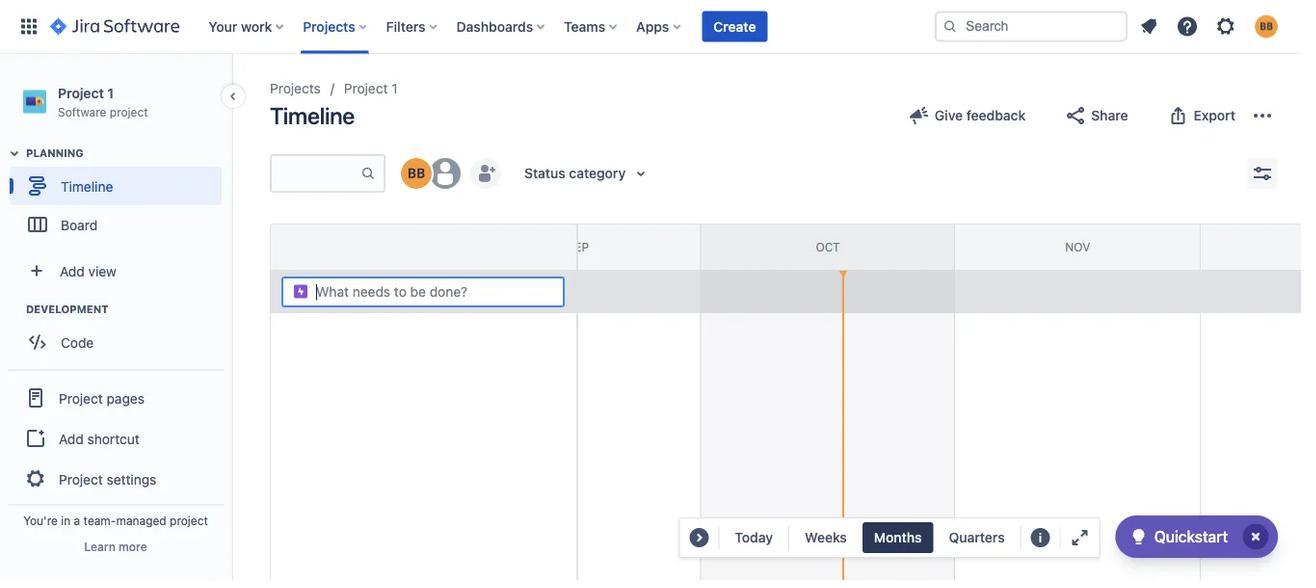 Task type: vqa. For each thing, say whether or not it's contained in the screenshot.
Export button
yes



Task type: describe. For each thing, give the bounding box(es) containing it.
banner containing your work
[[0, 0, 1301, 54]]

projects link
[[270, 77, 321, 100]]

code link
[[10, 323, 222, 362]]

Search timeline text field
[[272, 156, 360, 191]]

add view
[[60, 263, 116, 279]]

1 horizontal spatial timeline
[[270, 102, 355, 129]]

1 for project 1
[[392, 80, 398, 96]]

project 1 link
[[344, 77, 398, 100]]

development image
[[3, 298, 26, 321]]

share image
[[1064, 104, 1087, 127]]

dismiss quickstart image
[[1240, 521, 1271, 552]]

project 1 software project
[[58, 85, 148, 118]]

planning group
[[10, 146, 230, 250]]

learn more button
[[84, 539, 147, 554]]

give feedback
[[935, 107, 1026, 123]]

months
[[874, 530, 922, 545]]

managed
[[116, 514, 166, 527]]

oct
[[816, 240, 840, 254]]

quarters
[[949, 530, 1005, 545]]

you're
[[23, 514, 58, 527]]

give
[[935, 107, 963, 123]]

unassigned image
[[430, 158, 461, 189]]

projects for projects dropdown button
[[303, 18, 355, 34]]

dashboards
[[456, 18, 533, 34]]

appswitcher icon image
[[17, 15, 40, 38]]

teams
[[564, 18, 605, 34]]

share
[[1091, 107, 1128, 123]]

bob builder image
[[401, 158, 432, 189]]

project pages link
[[8, 377, 224, 419]]

notifications image
[[1137, 15, 1160, 38]]

more
[[119, 540, 147, 553]]

your
[[208, 18, 237, 34]]

project 1
[[344, 80, 398, 96]]

filters
[[386, 18, 426, 34]]

learn more
[[84, 540, 147, 553]]

projects for the projects "link"
[[270, 80, 321, 96]]

today
[[735, 530, 773, 545]]

export
[[1194, 107, 1236, 123]]

teams button
[[558, 11, 625, 42]]

months button
[[862, 522, 933, 553]]

give feedback button
[[896, 100, 1037, 131]]

quickstart
[[1154, 528, 1228, 546]]

Search field
[[935, 11, 1128, 42]]

category
[[569, 165, 626, 181]]

settings image
[[1214, 15, 1237, 38]]

you're in a team-managed project
[[23, 514, 208, 527]]

view
[[88, 263, 116, 279]]

today button
[[723, 522, 785, 553]]

project for project 1
[[344, 80, 388, 96]]

status category button
[[513, 158, 664, 189]]

timeline inside planning group
[[61, 178, 113, 194]]

timeline link
[[10, 167, 222, 205]]

your work button
[[203, 11, 291, 42]]

add for add view
[[60, 263, 85, 279]]

export icon image
[[1167, 104, 1190, 127]]

1 vertical spatial project
[[170, 514, 208, 527]]

feedback
[[966, 107, 1026, 123]]

project settings
[[59, 471, 156, 487]]

create button
[[702, 11, 768, 42]]

help image
[[1176, 15, 1199, 38]]



Task type: locate. For each thing, give the bounding box(es) containing it.
1 horizontal spatial project
[[170, 514, 208, 527]]

project right the software
[[110, 105, 148, 118]]

project for project pages
[[59, 390, 103, 406]]

project up the software
[[58, 85, 104, 101]]

0 horizontal spatial project
[[110, 105, 148, 118]]

0 vertical spatial project
[[110, 105, 148, 118]]

timeline up board
[[61, 178, 113, 194]]

epic image
[[293, 284, 308, 299]]

1 inside project 1 software project
[[107, 85, 114, 101]]

board
[[61, 217, 98, 233]]

planning image
[[3, 142, 26, 165]]

project inside project 1 software project
[[58, 85, 104, 101]]

add
[[60, 263, 85, 279], [59, 431, 84, 447]]

primary element
[[12, 0, 935, 53]]

your profile and settings image
[[1255, 15, 1278, 38]]

1 down filters
[[392, 80, 398, 96]]

work
[[241, 18, 272, 34]]

export button
[[1155, 100, 1247, 131]]

check image
[[1127, 525, 1150, 548]]

project down projects dropdown button
[[344, 80, 388, 96]]

status category
[[524, 165, 626, 181]]

project up a
[[59, 471, 103, 487]]

project
[[344, 80, 388, 96], [58, 85, 104, 101], [59, 390, 103, 406], [59, 471, 103, 487]]

add left view
[[60, 263, 85, 279]]

project right managed
[[170, 514, 208, 527]]

group containing project pages
[[8, 369, 224, 506]]

in
[[61, 514, 71, 527]]

1 vertical spatial timeline
[[61, 178, 113, 194]]

add shortcut button
[[8, 419, 224, 458]]

your work
[[208, 18, 272, 34]]

apps
[[636, 18, 669, 34]]

add shortcut
[[59, 431, 139, 447]]

status
[[524, 165, 565, 181]]

project for project 1 software project
[[58, 85, 104, 101]]

filters button
[[380, 11, 445, 42]]

jira software image
[[50, 15, 179, 38], [50, 15, 179, 38]]

1 up timeline link
[[107, 85, 114, 101]]

project pages
[[59, 390, 144, 406]]

quarters button
[[937, 522, 1016, 553]]

legend image
[[1029, 526, 1052, 549]]

0 horizontal spatial 1
[[107, 85, 114, 101]]

projects
[[303, 18, 355, 34], [270, 80, 321, 96]]

nov
[[1065, 240, 1090, 254]]

timeline down the projects "link"
[[270, 102, 355, 129]]

1 vertical spatial add
[[59, 431, 84, 447]]

0 horizontal spatial timeline
[[61, 178, 113, 194]]

learn
[[84, 540, 115, 553]]

code
[[61, 334, 94, 350]]

add inside button
[[59, 431, 84, 447]]

1 vertical spatial projects
[[270, 80, 321, 96]]

project settings link
[[8, 458, 224, 500]]

add people image
[[474, 162, 497, 185]]

0 vertical spatial add
[[60, 263, 85, 279]]

project for project settings
[[59, 471, 103, 487]]

quickstart button
[[1116, 516, 1278, 558]]

sep
[[567, 240, 589, 254]]

add left shortcut
[[59, 431, 84, 447]]

0 vertical spatial projects
[[303, 18, 355, 34]]

software
[[58, 105, 106, 118]]

dashboards button
[[451, 11, 552, 42]]

projects up the projects "link"
[[303, 18, 355, 34]]

a
[[74, 514, 80, 527]]

project inside project 1 software project
[[110, 105, 148, 118]]

projects inside projects dropdown button
[[303, 18, 355, 34]]

group
[[8, 369, 224, 506]]

enter full screen image
[[1068, 526, 1092, 549]]

search image
[[943, 19, 958, 34]]

add view button
[[12, 252, 220, 290]]

settings
[[107, 471, 156, 487]]

project
[[110, 105, 148, 118], [170, 514, 208, 527]]

projects down work
[[270, 80, 321, 96]]

1 for project 1 software project
[[107, 85, 114, 101]]

weeks button
[[793, 522, 859, 553]]

share button
[[1053, 100, 1140, 131]]

timeline
[[270, 102, 355, 129], [61, 178, 113, 194]]

shortcut
[[87, 431, 139, 447]]

add for add shortcut
[[59, 431, 84, 447]]

projects button
[[297, 11, 375, 42]]

view settings image
[[1251, 162, 1274, 185]]

pages
[[107, 390, 144, 406]]

0 vertical spatial timeline
[[270, 102, 355, 129]]

planning
[[26, 147, 84, 160]]

1 horizontal spatial 1
[[392, 80, 398, 96]]

development
[[26, 303, 108, 316]]

banner
[[0, 0, 1301, 54]]

team-
[[83, 514, 116, 527]]

What needs to be done? - Press the "Enter" key to submit or the "Escape" key to cancel. text field
[[316, 282, 549, 302]]

add inside popup button
[[60, 263, 85, 279]]

create
[[713, 18, 756, 34]]

development group
[[10, 302, 230, 367]]

1
[[392, 80, 398, 96], [107, 85, 114, 101]]

apps button
[[630, 11, 688, 42]]

weeks
[[805, 530, 847, 545]]

project up the add shortcut
[[59, 390, 103, 406]]

board link
[[10, 205, 222, 244]]



